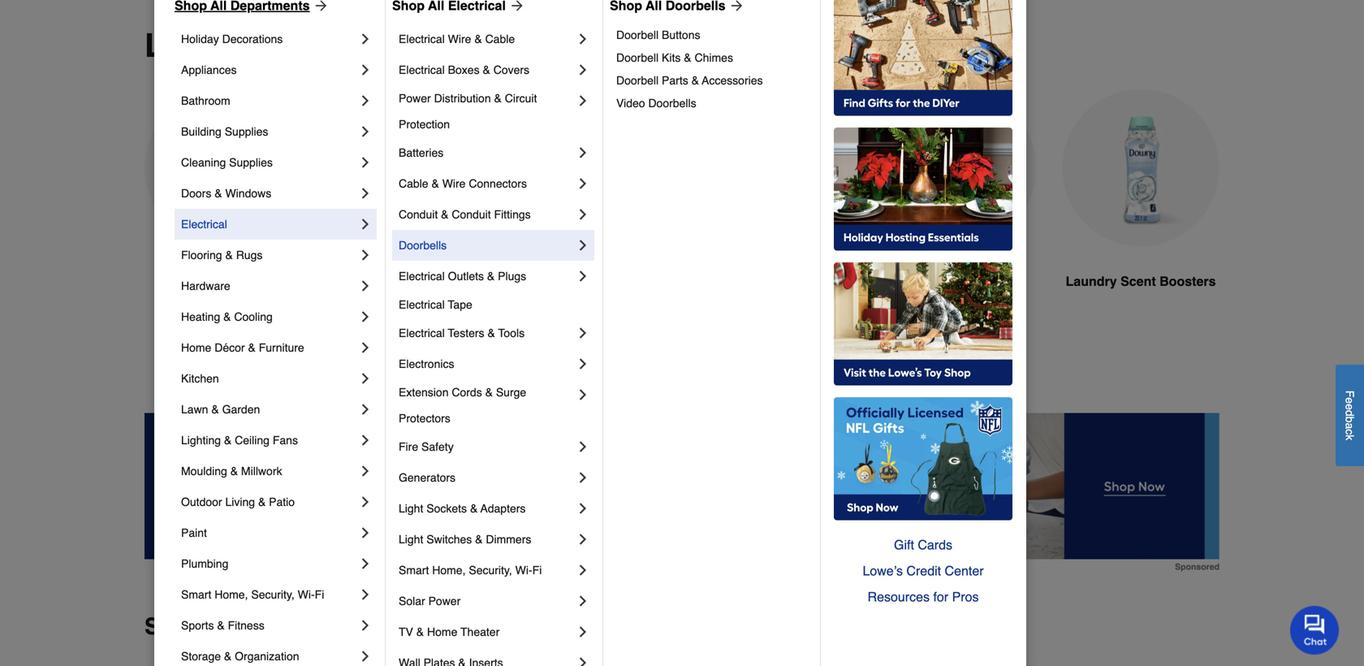 Task type: vqa. For each thing, say whether or not it's contained in the screenshot.
'Glass'
no



Task type: describe. For each thing, give the bounding box(es) containing it.
surge
[[496, 386, 527, 399]]

0 vertical spatial security,
[[469, 564, 513, 577]]

& left cooling
[[224, 310, 231, 323]]

heating & cooling
[[181, 310, 273, 323]]

tv
[[399, 626, 413, 639]]

bathroom
[[181, 94, 231, 107]]

doorbells link
[[399, 230, 575, 261]]

doorbell parts & accessories link
[[617, 69, 809, 92]]

lighting & ceiling fans
[[181, 434, 298, 447]]

electrical tape
[[399, 298, 473, 311]]

chevron right image for heating & cooling
[[357, 309, 374, 325]]

& left patio
[[258, 496, 266, 509]]

connectors
[[469, 177, 527, 190]]

machine
[[777, 274, 829, 289]]

lawn & garden link
[[181, 394, 357, 425]]

millwork
[[241, 465, 282, 478]]

conduit & conduit fittings link
[[399, 199, 575, 230]]

appliances
[[181, 63, 237, 76]]

heating & cooling link
[[181, 301, 357, 332]]

& right boxes
[[483, 63, 491, 76]]

laundry detergent link
[[145, 89, 302, 330]]

0 vertical spatial supplies
[[282, 27, 417, 64]]

solar power link
[[399, 586, 575, 617]]

& right décor
[[248, 341, 256, 354]]

smart home, security, wi-fi link for chevron right icon for smart home, security, wi-fi
[[181, 579, 357, 610]]

fabric for fabric softeners
[[356, 274, 395, 289]]

chevron right image for paint
[[357, 525, 374, 541]]

washing
[[720, 274, 773, 289]]

solar
[[399, 595, 425, 608]]

home, for smart home, security, wi-fi's chevron right image
[[432, 564, 466, 577]]

1 arrow right image from the left
[[310, 0, 330, 14]]

supplies for cleaning supplies
[[229, 156, 273, 169]]

light sockets & adapters
[[399, 502, 526, 515]]

chevron right image for holiday decorations
[[357, 31, 374, 47]]

chevron right image for fire safety
[[575, 439, 591, 455]]

storage
[[181, 650, 221, 663]]

fire safety link
[[399, 431, 575, 462]]

stain
[[569, 274, 601, 289]]

chevron right image for tv & home theater
[[575, 624, 591, 640]]

1 vertical spatial wi-
[[298, 588, 315, 601]]

lowe's credit center
[[863, 563, 984, 578]]

buttons
[[662, 28, 701, 41]]

chevron right image for plumbing
[[357, 556, 374, 572]]

chevron right image for building supplies
[[357, 123, 374, 140]]

f e e d b a c k button
[[1337, 365, 1365, 466]]

electrical for electrical testers & tools
[[399, 327, 445, 340]]

a
[[1344, 423, 1357, 429]]

protection
[[399, 118, 450, 131]]

1 vertical spatial wire
[[443, 177, 466, 190]]

white bottle of shout stain remover. image
[[512, 89, 669, 247]]

& up electrical boxes & covers link
[[475, 32, 482, 45]]

tape
[[448, 298, 473, 311]]

holiday
[[181, 32, 219, 45]]

& right sockets
[[470, 502, 478, 515]]

chevron right image for lawn & garden
[[357, 401, 374, 418]]

doorbell buttons
[[617, 28, 701, 41]]

smart home, security, wi-fi link for smart home, security, wi-fi's chevron right image
[[399, 555, 575, 586]]

chevron right image for doors & windows
[[357, 185, 374, 201]]

fitness
[[228, 619, 265, 632]]

lawn
[[181, 403, 208, 416]]

& right lawn
[[212, 403, 219, 416]]

chevron right image for flooring & rugs
[[357, 247, 374, 263]]

& down batteries
[[432, 177, 439, 190]]

lighting
[[181, 434, 221, 447]]

tv & home theater link
[[399, 617, 575, 648]]

doorbell buttons link
[[617, 24, 809, 46]]

hardware link
[[181, 271, 357, 301]]

sports & fitness link
[[181, 610, 357, 641]]

f e e d b a c k
[[1344, 391, 1357, 441]]

chat invite button image
[[1291, 605, 1341, 655]]

shop by brand
[[145, 614, 306, 640]]

lawn & garden
[[181, 403, 260, 416]]

electrical for electrical tape
[[399, 298, 445, 311]]

chevron right image for storage & organization
[[357, 648, 374, 665]]

fittings
[[494, 208, 531, 221]]

boosters
[[1160, 274, 1217, 289]]

light for light sockets & adapters
[[399, 502, 424, 515]]

1 horizontal spatial home
[[427, 626, 458, 639]]

laundry scent boosters
[[1066, 274, 1217, 289]]

bottle of downy laundry scent booster. image
[[1063, 89, 1220, 246]]

paint link
[[181, 518, 357, 548]]

electronics link
[[399, 349, 575, 379]]

extension cords & surge protectors
[[399, 386, 530, 425]]

extension cords & surge protectors link
[[399, 379, 575, 431]]

laundry up 'bathroom'
[[145, 27, 273, 64]]

1 conduit from the left
[[399, 208, 438, 221]]

plumbing
[[181, 557, 229, 570]]

laundry for laundry detergent
[[166, 274, 217, 289]]

& left plugs
[[487, 270, 495, 283]]

2 arrow right image from the left
[[506, 0, 526, 14]]

holiday decorations link
[[181, 24, 357, 54]]

cleaners
[[747, 293, 802, 308]]

home, for chevron right icon for smart home, security, wi-fi
[[215, 588, 248, 601]]

doorbell for doorbell parts & accessories
[[617, 74, 659, 87]]

chevron right image for electrical boxes & covers
[[575, 62, 591, 78]]

kitchen
[[181, 372, 219, 385]]

electrical boxes & covers link
[[399, 54, 575, 85]]

washing machine cleaners link
[[695, 89, 853, 350]]

sockets
[[427, 502, 467, 515]]

chevron right image for hardware
[[357, 278, 374, 294]]

resources
[[868, 589, 930, 604]]

covers
[[494, 63, 530, 76]]

video
[[617, 97, 646, 110]]

doors & windows
[[181, 187, 272, 200]]

fans
[[273, 434, 298, 447]]

home décor & furniture link
[[181, 332, 357, 363]]

cable & wire connectors link
[[399, 168, 575, 199]]

dimmers
[[486, 533, 532, 546]]

electrical outlets & plugs link
[[399, 261, 575, 292]]

chevron right image for solar power
[[575, 593, 591, 609]]

credit
[[907, 563, 942, 578]]

chevron right image for light switches & dimmers
[[575, 531, 591, 548]]

chevron right image for electronics
[[575, 356, 591, 372]]

green container of gain laundry detergent. image
[[145, 89, 302, 246]]

plumbing link
[[181, 548, 357, 579]]

bathroom link
[[181, 85, 357, 116]]

solar power
[[399, 595, 461, 608]]

chevron right image for home décor & furniture
[[357, 340, 374, 356]]

doors
[[181, 187, 212, 200]]

doorbell parts & accessories
[[617, 74, 763, 87]]

moulding & millwork link
[[181, 456, 357, 487]]

chevron right image for electrical outlets & plugs
[[575, 268, 591, 284]]

heating
[[181, 310, 220, 323]]

sports & fitness
[[181, 619, 265, 632]]

visit the lowe's toy shop. image
[[834, 262, 1013, 386]]

& left the millwork
[[231, 465, 238, 478]]

laundry stain removers link
[[512, 89, 669, 330]]

detergent
[[221, 274, 281, 289]]

pros
[[953, 589, 979, 604]]

2 conduit from the left
[[452, 208, 491, 221]]

chevron right image for moulding & millwork
[[357, 463, 374, 479]]

chevron right image for electrical testers & tools
[[575, 325, 591, 341]]

boxes
[[448, 63, 480, 76]]

doorbells inside video doorbells link
[[649, 97, 697, 110]]

chevron right image for conduit & conduit fittings
[[575, 206, 591, 223]]

decorations
[[222, 32, 283, 45]]

& right kits in the top of the page
[[684, 51, 692, 64]]

testers
[[448, 327, 485, 340]]

chevron right image for light sockets & adapters
[[575, 500, 591, 517]]

chevron right image for extension cords & surge protectors
[[575, 387, 591, 403]]

chevron right image for sports & fitness
[[357, 617, 374, 634]]

light sockets & adapters link
[[399, 493, 575, 524]]



Task type: locate. For each thing, give the bounding box(es) containing it.
e
[[1344, 398, 1357, 404], [1344, 404, 1357, 410]]

advertisement region
[[145, 413, 1220, 572]]

electrical link
[[181, 209, 357, 240]]

smart home, security, wi-fi link up brand
[[181, 579, 357, 610]]

0 horizontal spatial security,
[[251, 588, 295, 601]]

chevron right image for smart home, security, wi-fi
[[357, 587, 374, 603]]

chevron right image for batteries
[[575, 145, 591, 161]]

living
[[225, 496, 255, 509]]

0 horizontal spatial doorbells
[[399, 239, 447, 252]]

power up protection
[[399, 92, 431, 105]]

0 vertical spatial light
[[399, 502, 424, 515]]

cable down batteries
[[399, 177, 429, 190]]

d
[[1344, 410, 1357, 417]]

laundry detergent
[[166, 274, 281, 289]]

lowe's
[[863, 563, 903, 578]]

blue spray bottle of febreze fabric freshener. image
[[879, 89, 1037, 247]]

paint
[[181, 526, 207, 539]]

1 fabric from the left
[[356, 274, 395, 289]]

arrow right image up laundry supplies
[[310, 0, 330, 14]]

& left tools on the left of the page
[[488, 327, 495, 340]]

officially licensed n f l gifts. shop now. image
[[834, 397, 1013, 521]]

doorbells inside doorbells link
[[399, 239, 447, 252]]

1 horizontal spatial conduit
[[452, 208, 491, 221]]

fi down plumbing "link"
[[315, 588, 324, 601]]

electrical for electrical boxes & covers
[[399, 63, 445, 76]]

& left ceiling
[[224, 434, 232, 447]]

0 horizontal spatial fabric
[[356, 274, 395, 289]]

fabric left fresheners
[[902, 274, 941, 289]]

1 vertical spatial smart home, security, wi-fi
[[181, 588, 324, 601]]

light switches & dimmers link
[[399, 524, 575, 555]]

k
[[1344, 435, 1357, 441]]

garden
[[222, 403, 260, 416]]

home,
[[432, 564, 466, 577], [215, 588, 248, 601]]

electrical testers & tools
[[399, 327, 525, 340]]

light down generators
[[399, 502, 424, 515]]

chevron right image for bathroom
[[357, 93, 374, 109]]

storage & organization link
[[181, 641, 357, 666]]

power
[[399, 92, 431, 105], [429, 595, 461, 608]]

wi- down dimmers
[[516, 564, 533, 577]]

chevron right image for kitchen
[[357, 370, 374, 387]]

home
[[181, 341, 212, 354], [427, 626, 458, 639]]

chevron right image for doorbells
[[575, 237, 591, 253]]

0 horizontal spatial smart
[[181, 588, 212, 601]]

laundry
[[145, 27, 273, 64], [166, 274, 217, 289], [514, 274, 565, 289], [1066, 274, 1118, 289]]

chevron right image for lighting & ceiling fans
[[357, 432, 374, 448]]

0 vertical spatial doorbells
[[649, 97, 697, 110]]

1 vertical spatial doorbells
[[399, 239, 447, 252]]

& inside "link"
[[488, 327, 495, 340]]

electrical tape link
[[399, 292, 591, 318]]

chevron right image for electrical
[[357, 216, 374, 232]]

0 horizontal spatial wi-
[[298, 588, 315, 601]]

kits
[[662, 51, 681, 64]]

e up d
[[1344, 398, 1357, 404]]

doorbell inside 'link'
[[617, 28, 659, 41]]

& left circuit
[[494, 92, 502, 105]]

outdoor living & patio
[[181, 496, 295, 509]]

0 horizontal spatial smart home, security, wi-fi
[[181, 588, 324, 601]]

security, down 'light switches & dimmers' link
[[469, 564, 513, 577]]

fabric inside fabric softeners link
[[356, 274, 395, 289]]

electrical up electrical boxes & covers
[[399, 32, 445, 45]]

electrical inside electrical testers & tools "link"
[[399, 327, 445, 340]]

1 doorbell from the top
[[617, 28, 659, 41]]

doorbell kits & chimes
[[617, 51, 734, 64]]

home, up sports & fitness
[[215, 588, 248, 601]]

home up kitchen
[[181, 341, 212, 354]]

security, down plumbing "link"
[[251, 588, 295, 601]]

laundry inside laundry scent boosters link
[[1066, 274, 1118, 289]]

fabric fresheners link
[[879, 89, 1037, 330]]

0 vertical spatial cable
[[486, 32, 515, 45]]

wi- up brand
[[298, 588, 315, 601]]

home décor & furniture
[[181, 341, 304, 354]]

arrow right image up electrical wire & cable link
[[506, 0, 526, 14]]

1 vertical spatial doorbell
[[617, 51, 659, 64]]

1 horizontal spatial cable
[[486, 32, 515, 45]]

furniture
[[259, 341, 304, 354]]

holiday hosting essentials. image
[[834, 128, 1013, 251]]

fresheners
[[944, 274, 1014, 289]]

electrical up electrical tape
[[399, 270, 445, 283]]

doorbell left buttons
[[617, 28, 659, 41]]

extension
[[399, 386, 449, 399]]

electrical inside electrical boxes & covers link
[[399, 63, 445, 76]]

0 vertical spatial doorbell
[[617, 28, 659, 41]]

smart
[[399, 564, 429, 577], [181, 588, 212, 601]]

0 vertical spatial home
[[181, 341, 212, 354]]

laundry inside laundry stain removers link
[[514, 274, 565, 289]]

electrical for electrical wire & cable
[[399, 32, 445, 45]]

1 light from the top
[[399, 502, 424, 515]]

softeners
[[398, 274, 458, 289]]

arrow right image
[[310, 0, 330, 14], [506, 0, 526, 14], [726, 0, 745, 14]]

arrow right image up doorbell buttons 'link'
[[726, 0, 745, 14]]

3 arrow right image from the left
[[726, 0, 745, 14]]

laundry left stain
[[514, 274, 565, 289]]

electrical outlets & plugs
[[399, 270, 527, 283]]

& down cable & wire connectors
[[441, 208, 449, 221]]

2 doorbell from the top
[[617, 51, 659, 64]]

smart home, security, wi-fi link
[[399, 555, 575, 586], [181, 579, 357, 610]]

holiday decorations
[[181, 32, 283, 45]]

2 horizontal spatial arrow right image
[[726, 0, 745, 14]]

1 horizontal spatial smart home, security, wi-fi link
[[399, 555, 575, 586]]

electrical for electrical
[[181, 218, 227, 231]]

0 horizontal spatial fi
[[315, 588, 324, 601]]

0 vertical spatial power
[[399, 92, 431, 105]]

0 horizontal spatial arrow right image
[[310, 0, 330, 14]]

fi
[[533, 564, 542, 577], [315, 588, 324, 601]]

smart up the solar
[[399, 564, 429, 577]]

0 vertical spatial home,
[[432, 564, 466, 577]]

2 fabric from the left
[[902, 274, 941, 289]]

electrical left boxes
[[399, 63, 445, 76]]

electrical up flooring
[[181, 218, 227, 231]]

1 vertical spatial light
[[399, 533, 424, 546]]

e up b on the right bottom
[[1344, 404, 1357, 410]]

tools
[[499, 327, 525, 340]]

0 vertical spatial smart
[[399, 564, 429, 577]]

doorbell for doorbell buttons
[[617, 28, 659, 41]]

& right doors
[[215, 187, 222, 200]]

0 horizontal spatial home
[[181, 341, 212, 354]]

1 vertical spatial cable
[[399, 177, 429, 190]]

power inside "power distribution & circuit protection"
[[399, 92, 431, 105]]

1 horizontal spatial smart home, security, wi-fi
[[399, 564, 542, 577]]

for
[[934, 589, 949, 604]]

storage & organization
[[181, 650, 299, 663]]

light for light switches & dimmers
[[399, 533, 424, 546]]

1 vertical spatial supplies
[[225, 125, 268, 138]]

conduit & conduit fittings
[[399, 208, 531, 221]]

doorbells
[[649, 97, 697, 110], [399, 239, 447, 252]]

patio
[[269, 496, 295, 509]]

1 vertical spatial power
[[429, 595, 461, 608]]

2 e from the top
[[1344, 404, 1357, 410]]

chimes
[[695, 51, 734, 64]]

orange box of tide washing machine cleaner. image
[[695, 89, 853, 246]]

power distribution & circuit protection
[[399, 92, 541, 131]]

kitchen link
[[181, 363, 357, 394]]

smart home, security, wi-fi down light switches & dimmers
[[399, 564, 542, 577]]

tv & home theater
[[399, 626, 500, 639]]

1 horizontal spatial home,
[[432, 564, 466, 577]]

smart up sports
[[181, 588, 212, 601]]

electrical wire & cable
[[399, 32, 515, 45]]

electrical inside electrical link
[[181, 218, 227, 231]]

& inside 'link'
[[215, 187, 222, 200]]

1 e from the top
[[1344, 398, 1357, 404]]

fabric inside fabric fresheners link
[[902, 274, 941, 289]]

1 horizontal spatial wi-
[[516, 564, 533, 577]]

light left the switches
[[399, 533, 424, 546]]

accessories
[[702, 74, 763, 87]]

supplies for building supplies
[[225, 125, 268, 138]]

2 light from the top
[[399, 533, 424, 546]]

smart home, security, wi-fi up fitness
[[181, 588, 324, 601]]

1 vertical spatial home
[[427, 626, 458, 639]]

& inside "power distribution & circuit protection"
[[494, 92, 502, 105]]

switches
[[427, 533, 472, 546]]

wire up boxes
[[448, 32, 472, 45]]

chevron right image for outdoor living & patio
[[357, 494, 374, 510]]

0 vertical spatial wi-
[[516, 564, 533, 577]]

outdoor
[[181, 496, 222, 509]]

appliances link
[[181, 54, 357, 85]]

building supplies
[[181, 125, 268, 138]]

1 horizontal spatial arrow right image
[[506, 0, 526, 14]]

home down solar power
[[427, 626, 458, 639]]

find gifts for the diyer. image
[[834, 0, 1013, 116]]

& right cords
[[486, 386, 493, 399]]

1 vertical spatial security,
[[251, 588, 295, 601]]

2 vertical spatial doorbell
[[617, 74, 659, 87]]

& left dimmers
[[475, 533, 483, 546]]

light inside light sockets & adapters link
[[399, 502, 424, 515]]

chevron right image for power distribution & circuit protection
[[575, 93, 591, 109]]

1 horizontal spatial security,
[[469, 564, 513, 577]]

chevron right image for generators
[[575, 470, 591, 486]]

chevron right image for cleaning supplies
[[357, 154, 374, 171]]

blue bottle of downy fabric softener. image
[[328, 89, 486, 246]]

cleaning supplies link
[[181, 147, 357, 178]]

electrical
[[399, 32, 445, 45], [399, 63, 445, 76], [181, 218, 227, 231], [399, 270, 445, 283], [399, 298, 445, 311], [399, 327, 445, 340]]

& right tv
[[417, 626, 424, 639]]

electronics
[[399, 357, 455, 370]]

0 vertical spatial fi
[[533, 564, 542, 577]]

& right "parts"
[[692, 74, 700, 87]]

video doorbells link
[[617, 92, 809, 115]]

chevron right image for cable & wire connectors
[[575, 175, 591, 192]]

laundry for laundry stain removers
[[514, 274, 565, 289]]

0 horizontal spatial home,
[[215, 588, 248, 601]]

moulding & millwork
[[181, 465, 282, 478]]

doorbell for doorbell kits & chimes
[[617, 51, 659, 64]]

1 horizontal spatial smart
[[399, 564, 429, 577]]

fabric left "softeners"
[[356, 274, 395, 289]]

windows
[[225, 187, 272, 200]]

home, down the switches
[[432, 564, 466, 577]]

safety
[[422, 440, 454, 453]]

& right storage
[[224, 650, 232, 663]]

chevron right image for smart home, security, wi-fi
[[575, 562, 591, 578]]

electrical down "softeners"
[[399, 298, 445, 311]]

gift cards
[[895, 537, 953, 552]]

lowe's credit center link
[[834, 558, 1013, 584]]

electrical for electrical outlets & plugs
[[399, 270, 445, 283]]

doorbell up video
[[617, 74, 659, 87]]

power up tv & home theater
[[429, 595, 461, 608]]

electrical up electronics
[[399, 327, 445, 340]]

1 horizontal spatial fabric
[[902, 274, 941, 289]]

chevron right image
[[357, 62, 374, 78], [575, 62, 591, 78], [357, 123, 374, 140], [357, 185, 374, 201], [575, 206, 591, 223], [357, 216, 374, 232], [357, 278, 374, 294], [357, 309, 374, 325], [575, 356, 591, 372], [357, 432, 374, 448], [357, 463, 374, 479], [357, 494, 374, 510], [357, 525, 374, 541], [575, 531, 591, 548], [575, 562, 591, 578], [357, 648, 374, 665], [575, 655, 591, 666]]

light inside 'light switches & dimmers' link
[[399, 533, 424, 546]]

laundry for laundry scent boosters
[[1066, 274, 1118, 289]]

0 vertical spatial wire
[[448, 32, 472, 45]]

chevron right image for electrical wire & cable
[[575, 31, 591, 47]]

& right sports
[[217, 619, 225, 632]]

& inside extension cords & surge protectors
[[486, 386, 493, 399]]

cards
[[918, 537, 953, 552]]

flooring & rugs link
[[181, 240, 357, 271]]

electrical boxes & covers
[[399, 63, 530, 76]]

fire safety
[[399, 440, 454, 453]]

electrical inside electrical wire & cable link
[[399, 32, 445, 45]]

laundry inside laundry detergent link
[[166, 274, 217, 289]]

electrical testers & tools link
[[399, 318, 575, 349]]

1 vertical spatial smart
[[181, 588, 212, 601]]

fabric for fabric fresheners
[[902, 274, 941, 289]]

0 horizontal spatial cable
[[399, 177, 429, 190]]

smart home, security, wi-fi link down light switches & dimmers
[[399, 555, 575, 586]]

laundry down flooring
[[166, 274, 217, 289]]

doorbells up "softeners"
[[399, 239, 447, 252]]

washing machine cleaners
[[720, 274, 829, 308]]

fabric fresheners
[[902, 274, 1014, 289]]

c
[[1344, 429, 1357, 435]]

center
[[945, 563, 984, 578]]

wire up "conduit & conduit fittings"
[[443, 177, 466, 190]]

chevron right image for appliances
[[357, 62, 374, 78]]

0 horizontal spatial smart home, security, wi-fi link
[[181, 579, 357, 610]]

cable up covers
[[486, 32, 515, 45]]

0 horizontal spatial conduit
[[399, 208, 438, 221]]

laundry left scent
[[1066, 274, 1118, 289]]

1 vertical spatial fi
[[315, 588, 324, 601]]

fi down 'light switches & dimmers' link
[[533, 564, 542, 577]]

gift cards link
[[834, 532, 1013, 558]]

doorbells down "parts"
[[649, 97, 697, 110]]

3 doorbell from the top
[[617, 74, 659, 87]]

conduit
[[399, 208, 438, 221], [452, 208, 491, 221]]

generators link
[[399, 462, 575, 493]]

cleaning supplies
[[181, 156, 273, 169]]

flooring & rugs
[[181, 249, 263, 262]]

& left rugs
[[225, 249, 233, 262]]

1 horizontal spatial fi
[[533, 564, 542, 577]]

1 vertical spatial home,
[[215, 588, 248, 601]]

chevron right image
[[357, 31, 374, 47], [575, 31, 591, 47], [357, 93, 374, 109], [575, 93, 591, 109], [575, 145, 591, 161], [357, 154, 374, 171], [575, 175, 591, 192], [575, 237, 591, 253], [357, 247, 374, 263], [575, 268, 591, 284], [575, 325, 591, 341], [357, 340, 374, 356], [357, 370, 374, 387], [575, 387, 591, 403], [357, 401, 374, 418], [575, 439, 591, 455], [575, 470, 591, 486], [575, 500, 591, 517], [357, 556, 374, 572], [357, 587, 374, 603], [575, 593, 591, 609], [357, 617, 374, 634], [575, 624, 591, 640]]

security,
[[469, 564, 513, 577], [251, 588, 295, 601]]

0 vertical spatial smart home, security, wi-fi
[[399, 564, 542, 577]]

doorbell down doorbell buttons
[[617, 51, 659, 64]]

by
[[208, 614, 234, 640]]

1 horizontal spatial doorbells
[[649, 97, 697, 110]]

2 vertical spatial supplies
[[229, 156, 273, 169]]



